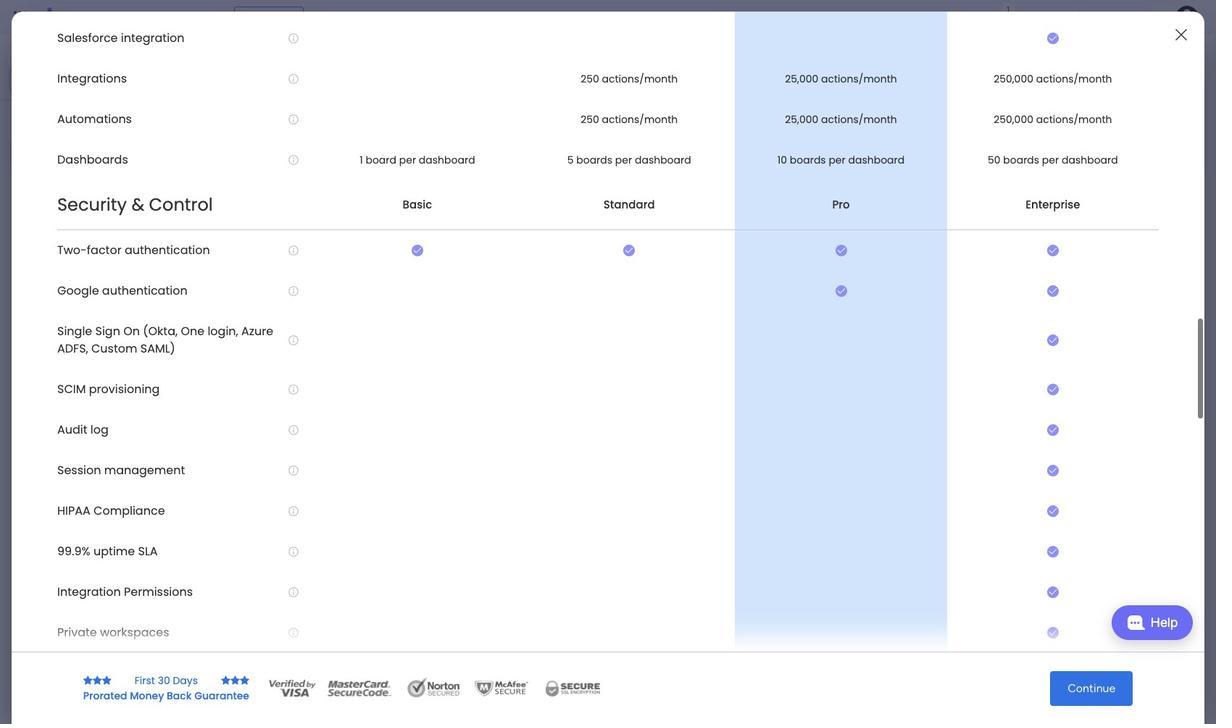 Task type: vqa. For each thing, say whether or not it's contained in the screenshot.
illustration image
no



Task type: describe. For each thing, give the bounding box(es) containing it.
25,000 for automations
[[785, 112, 819, 127]]

monday
[[65, 9, 114, 25]]

boards
[[950, 304, 982, 316]]

permissions
[[124, 585, 193, 601]]

dashboard for 10 boards per dashboard
[[849, 153, 905, 167]]

5 star image from the left
[[231, 676, 240, 686]]

see
[[254, 11, 271, 23]]

next
[[244, 388, 273, 406]]

without a date /
[[244, 571, 355, 589]]

10 boards per dashboard
[[778, 153, 905, 167]]

mar
[[989, 470, 1005, 481]]

select product image
[[13, 10, 28, 25]]

new for new portfolio
[[34, 326, 55, 339]]

1 image
[[1002, 1, 1015, 17]]

login,
[[208, 324, 238, 340]]

Search in workspace field
[[30, 143, 121, 160]]

parks
[[1029, 234, 1055, 247]]

25,000 actions/month for integrations
[[785, 72, 897, 86]]

you'd
[[1126, 104, 1151, 116]]

hipaa
[[57, 503, 91, 520]]

see
[[1183, 104, 1199, 116]]

priority
[[950, 412, 983, 425]]

250,000 actions/month for automations
[[994, 112, 1112, 127]]

per for 10
[[829, 153, 846, 167]]

add
[[246, 234, 265, 246]]

per for 1
[[399, 153, 416, 167]]

kendall parks image
[[1176, 6, 1199, 29]]

my for 2nd my first board 'link' from the bottom
[[737, 470, 750, 483]]

0 vertical spatial management
[[146, 9, 225, 25]]

&
[[132, 193, 144, 217]]

invite members image
[[1023, 10, 1037, 25]]

priority column
[[950, 412, 1021, 425]]

plans
[[273, 11, 297, 23]]

25,000 for integrations
[[785, 72, 819, 86]]

workspace
[[62, 113, 119, 127]]

status
[[950, 340, 980, 352]]

norton secured image
[[402, 678, 467, 700]]

private
[[57, 625, 97, 642]]

adfs,
[[57, 341, 88, 358]]

09:00
[[1022, 470, 1048, 481]]

this for this week /
[[244, 336, 271, 354]]

1 prio from the top
[[1202, 179, 1216, 191]]

1 horizontal spatial items
[[984, 160, 1009, 173]]

this week
[[623, 210, 665, 221]]

integration
[[57, 585, 121, 601]]

first for third my first board 'link' from the bottom of the page
[[753, 210, 771, 222]]

single sign on (okta, one login, azure adfs, custom saml)
[[57, 324, 273, 358]]

two-factor authentication
[[57, 242, 210, 259]]

new dashboard
[[34, 228, 107, 240]]

chat bot icon image
[[1127, 616, 1145, 631]]

private workspaces
[[57, 625, 169, 642]]

update feed image
[[991, 10, 1005, 25]]

50 boards per dashboard
[[988, 153, 1118, 167]]

dashboard for 1 board per dashboard
[[419, 153, 475, 167]]

see plans
[[254, 11, 297, 23]]

to-do list
[[50, 277, 97, 289]]

250,000 for automations
[[994, 112, 1034, 127]]

my work
[[214, 54, 311, 87]]

first for 1st my first board 'link' from the bottom of the page
[[753, 496, 771, 508]]

work for my
[[50, 73, 72, 86]]

proposal
[[280, 470, 319, 482]]

99.9%
[[57, 544, 90, 561]]

board for 2nd my first board 'link' from the bottom
[[774, 470, 800, 483]]

250 for automations
[[581, 112, 599, 127]]

mastercard secure code image
[[323, 678, 396, 700]]

basic
[[403, 197, 432, 213]]

whose
[[950, 160, 982, 173]]

1 horizontal spatial work
[[1043, 73, 1073, 90]]

mcafee secure image
[[473, 678, 531, 700]]

item
[[267, 234, 287, 246]]

whose items should we show?
[[950, 160, 1089, 173]]

250,000 for integrations
[[994, 72, 1034, 86]]

my for 1st my first board 'link' from the bottom of the page
[[737, 496, 750, 508]]

99.9% uptime sla
[[57, 544, 158, 561]]

Filter dashboard by text search field
[[275, 115, 412, 138]]

pro
[[833, 197, 850, 213]]

/ right next
[[314, 388, 321, 406]]

do
[[65, 277, 78, 289]]

10
[[778, 153, 787, 167]]

security & control
[[57, 193, 213, 217]]

google
[[57, 283, 99, 300]]

portfolio
[[58, 326, 97, 339]]

2 my first board link from the top
[[734, 463, 868, 488]]

on
[[123, 324, 140, 340]]

kendall parks image
[[963, 230, 984, 252]]

project
[[58, 351, 91, 363]]

uptime
[[94, 544, 135, 561]]

my for third my first board 'link' from the bottom of the page
[[737, 210, 750, 222]]

1 vertical spatial management
[[104, 463, 185, 479]]

search everything image
[[1090, 10, 1105, 25]]

list box containing meeting notes
[[0, 169, 185, 565]]

factor
[[87, 242, 122, 259]]

+ add item
[[237, 234, 287, 246]]

23,
[[1007, 470, 1020, 481]]

per for 5
[[615, 153, 632, 167]]

continue
[[1068, 682, 1116, 696]]

guarantee
[[194, 689, 249, 704]]

scim
[[57, 382, 86, 398]]

3 my first board link from the top
[[734, 489, 868, 514]]

3 star image from the left
[[102, 676, 111, 686]]

first for 2nd my first board 'link' from the bottom
[[753, 470, 771, 483]]

main
[[33, 113, 59, 127]]

week for this week /
[[274, 336, 308, 354]]

250 for integrations
[[581, 72, 599, 86]]

30
[[158, 674, 170, 688]]

boards for 10
[[790, 153, 826, 167]]

column for date column
[[974, 376, 1010, 389]]

(okta,
[[143, 324, 178, 340]]

new portfolio
[[34, 326, 97, 339]]

date
[[950, 376, 972, 389]]

this week /
[[244, 336, 322, 354]]

the
[[979, 104, 994, 116]]

kendall
[[990, 234, 1026, 247]]

dashboards
[[57, 152, 128, 168]]

help image
[[1122, 10, 1137, 25]]

next week /
[[244, 388, 324, 406]]

/ left 0
[[289, 283, 295, 302]]

monday work management
[[65, 9, 225, 25]]

days
[[173, 674, 198, 688]]

items inside today / 0 items
[[308, 288, 333, 300]]

two-
[[57, 242, 87, 259]]

new for new dashboard
[[34, 228, 55, 240]]

show?
[[1060, 160, 1089, 173]]

single
[[57, 324, 92, 340]]

management
[[48, 252, 108, 265]]

2 prio from the top
[[1202, 440, 1216, 452]]

integrations
[[57, 71, 127, 87]]

250,000 actions/month for integrations
[[994, 72, 1112, 86]]



Task type: locate. For each thing, give the bounding box(es) containing it.
security
[[57, 193, 127, 217]]

4 per from the left
[[1042, 153, 1059, 167]]

authentication down "control"
[[125, 242, 210, 259]]

first
[[135, 674, 155, 688]]

1 25,000 actions/month from the top
[[785, 72, 897, 86]]

1 horizontal spatial boards
[[790, 153, 826, 167]]

1 first from the top
[[753, 210, 771, 222]]

2 25,000 from the top
[[785, 112, 819, 127]]

star image
[[83, 676, 93, 686], [93, 676, 102, 686], [102, 676, 111, 686], [221, 676, 231, 686], [231, 676, 240, 686], [240, 676, 249, 686]]

dashboard
[[58, 228, 107, 240]]

1 vertical spatial this
[[244, 336, 271, 354]]

audit log
[[57, 422, 109, 439]]

new project
[[34, 351, 91, 363]]

0 vertical spatial 25,000
[[785, 72, 819, 86]]

compliance
[[94, 503, 165, 520]]

None search field
[[275, 115, 412, 138]]

items right 0
[[308, 288, 333, 300]]

250,000 actions/month up 50 boards per dashboard
[[994, 112, 1112, 127]]

0 vertical spatial 25,000 actions/month
[[785, 72, 897, 86]]

0 vertical spatial 250,000
[[994, 72, 1034, 86]]

system
[[111, 252, 145, 265]]

/ right date
[[345, 571, 352, 589]]

azure
[[241, 324, 273, 340]]

week right next
[[277, 388, 311, 406]]

first
[[753, 210, 771, 222], [753, 470, 771, 483], [753, 496, 771, 508]]

without
[[244, 571, 296, 589]]

prorated
[[83, 689, 127, 704]]

2 vertical spatial column
[[985, 412, 1021, 425]]

1 250,000 from the top
[[994, 72, 1034, 86]]

6 star image from the left
[[240, 676, 249, 686]]

management up compliance
[[104, 463, 185, 479]]

2 250 from the top
[[581, 112, 599, 127]]

this
[[623, 210, 640, 221], [244, 336, 271, 354]]

2 first from the top
[[753, 470, 771, 483]]

mar 23, 09:00 am
[[989, 470, 1064, 481]]

choose the boards, columns and people you'd like to see
[[942, 104, 1199, 116]]

back
[[167, 689, 192, 704]]

items left should
[[984, 160, 1009, 173]]

customize button
[[524, 115, 602, 138]]

help
[[1151, 615, 1178, 631]]

2 my first board from the top
[[737, 470, 800, 483]]

0 vertical spatial prio
[[1202, 179, 1216, 191]]

1 250 from the top
[[581, 72, 599, 86]]

workspaces
[[100, 625, 169, 642]]

1 new from the top
[[34, 228, 55, 240]]

None text field
[[950, 180, 1193, 205]]

/ down today / 0 items
[[311, 336, 318, 354]]

automations
[[57, 111, 132, 128]]

1 vertical spatial column
[[974, 376, 1010, 389]]

my first board link
[[734, 202, 868, 227], [734, 463, 868, 488], [734, 489, 868, 514]]

boards for 50
[[1003, 153, 1040, 167]]

50
[[988, 153, 1001, 167]]

boards right 5
[[576, 153, 613, 167]]

status column
[[950, 340, 1018, 352]]

scim provisioning
[[57, 382, 160, 398]]

list
[[80, 277, 97, 289]]

1 25,000 from the top
[[785, 72, 819, 86]]

help button
[[1112, 606, 1193, 641]]

1 my first board from the top
[[737, 210, 800, 222]]

column right date
[[974, 376, 1010, 389]]

boards,
[[997, 104, 1030, 116]]

new left single
[[34, 326, 55, 339]]

1 vertical spatial 250 actions/month
[[581, 112, 678, 127]]

2 per from the left
[[615, 153, 632, 167]]

dashboard for 50 boards per dashboard
[[1062, 153, 1118, 167]]

3 new from the top
[[34, 351, 55, 363]]

0 horizontal spatial this
[[244, 336, 271, 354]]

3 dashboard from the left
[[849, 153, 905, 167]]

integration permissions
[[57, 585, 193, 601]]

1 vertical spatial my first board
[[737, 470, 800, 483]]

per up standard
[[615, 153, 632, 167]]

1 vertical spatial 25,000 actions/month
[[785, 112, 897, 127]]

per for 50
[[1042, 153, 1059, 167]]

board
[[366, 153, 397, 167], [774, 210, 800, 222], [774, 470, 800, 483], [774, 496, 800, 508]]

0 horizontal spatial items
[[308, 288, 333, 300]]

sla
[[138, 544, 158, 561]]

work
[[117, 9, 143, 25], [50, 73, 72, 86]]

my work link
[[9, 68, 176, 91]]

customize for customize my work
[[959, 73, 1021, 90]]

column
[[982, 340, 1018, 352], [974, 376, 1010, 389], [985, 412, 1021, 425]]

0 horizontal spatial boards
[[576, 153, 613, 167]]

0 horizontal spatial customize
[[547, 120, 596, 132]]

1 vertical spatial items
[[308, 288, 333, 300]]

0 vertical spatial authentication
[[125, 242, 210, 259]]

4 star image from the left
[[221, 676, 231, 686]]

list box
[[0, 169, 185, 565]]

0 vertical spatial my first board
[[737, 210, 800, 222]]

week for this week
[[643, 210, 665, 221]]

1 vertical spatial authentication
[[102, 283, 188, 300]]

week for next week /
[[277, 388, 311, 406]]

column right status
[[982, 340, 1018, 352]]

log
[[91, 422, 109, 439]]

1 dashboard from the left
[[419, 153, 475, 167]]

actions/month
[[602, 72, 678, 86], [821, 72, 897, 86], [1036, 72, 1112, 86], [602, 112, 678, 127], [821, 112, 897, 127], [1036, 112, 1112, 127]]

salesforce integration
[[57, 30, 185, 47]]

provisioning
[[89, 382, 160, 398]]

week right azure
[[274, 336, 308, 354]]

people
[[1093, 104, 1124, 116]]

0 vertical spatial option
[[9, 43, 176, 67]]

today
[[244, 283, 285, 302]]

column right priority on the bottom right of the page
[[985, 412, 1021, 425]]

work for monday
[[117, 9, 143, 25]]

am
[[1050, 470, 1064, 481]]

1 boards from the left
[[576, 153, 613, 167]]

1 vertical spatial new
[[34, 326, 55, 339]]

work up salesforce integration
[[117, 9, 143, 25]]

2 250,000 actions/month from the top
[[994, 112, 1112, 127]]

0 vertical spatial week
[[643, 210, 665, 221]]

3 first from the top
[[753, 496, 771, 508]]

management up integration
[[146, 9, 225, 25]]

work up main
[[50, 73, 72, 86]]

columns
[[1033, 104, 1071, 116]]

session management
[[57, 463, 185, 479]]

dashboard up basic
[[419, 153, 475, 167]]

0 vertical spatial first
[[753, 210, 771, 222]]

2 new from the top
[[34, 326, 55, 339]]

boards for 5
[[576, 153, 613, 167]]

lottie animation image
[[0, 579, 185, 725]]

250 up the 5 boards per dashboard
[[581, 112, 599, 127]]

we
[[1044, 160, 1057, 173]]

ssl encrypted image
[[536, 678, 609, 700]]

0 vertical spatial customize
[[959, 73, 1021, 90]]

250,000 actions/month up columns
[[994, 72, 1112, 86]]

1 star image from the left
[[83, 676, 93, 686]]

option down 'dashboards'
[[0, 171, 185, 174]]

2 vertical spatial first
[[753, 496, 771, 508]]

work inside my work "link"
[[50, 73, 72, 86]]

date
[[311, 571, 342, 589]]

2 boards from the left
[[790, 153, 826, 167]]

standard
[[604, 197, 655, 213]]

2 horizontal spatial boards
[[1003, 153, 1040, 167]]

like
[[1153, 104, 1168, 116]]

250 actions/month for integrations
[[581, 72, 678, 86]]

1 horizontal spatial customize
[[959, 73, 1021, 90]]

per left show? at the top of the page
[[1042, 153, 1059, 167]]

0 vertical spatial this
[[623, 210, 640, 221]]

monday marketplace image
[[1055, 10, 1069, 25]]

250,000 up 'boards,'
[[994, 72, 1034, 86]]

research proposal
[[236, 470, 319, 482]]

+
[[237, 234, 243, 246]]

dashboard up standard
[[635, 153, 691, 167]]

3 per from the left
[[829, 153, 846, 167]]

dashboard right we
[[1062, 153, 1118, 167]]

1 vertical spatial first
[[753, 470, 771, 483]]

authentication down system
[[102, 283, 188, 300]]

2 vertical spatial my first board
[[737, 496, 800, 508]]

1 250,000 actions/month from the top
[[994, 72, 1112, 86]]

250
[[581, 72, 599, 86], [581, 112, 599, 127]]

3 my first board from the top
[[737, 496, 800, 508]]

board for third my first board 'link' from the bottom of the page
[[774, 210, 800, 222]]

items
[[984, 160, 1009, 173], [308, 288, 333, 300]]

notes
[[74, 203, 102, 215]]

3 boards from the left
[[1003, 153, 1040, 167]]

hipaa compliance
[[57, 503, 165, 520]]

integration
[[121, 30, 185, 47]]

option up the integrations
[[9, 43, 176, 67]]

boards right 10
[[790, 153, 826, 167]]

2 vertical spatial new
[[34, 351, 55, 363]]

money
[[130, 689, 164, 704]]

0 vertical spatial 250
[[581, 72, 599, 86]]

this down the 5 boards per dashboard
[[623, 210, 640, 221]]

notifications image
[[959, 10, 974, 25]]

week
[[643, 210, 665, 221], [274, 336, 308, 354], [277, 388, 311, 406]]

1 horizontal spatial work
[[117, 9, 143, 25]]

google authentication
[[57, 283, 188, 300]]

250 up customize 'button'
[[581, 72, 599, 86]]

my work
[[33, 73, 72, 86]]

new left adfs,
[[34, 351, 55, 363]]

my first board
[[737, 210, 800, 222], [737, 470, 800, 483], [737, 496, 800, 508]]

0 vertical spatial items
[[984, 160, 1009, 173]]

new
[[34, 228, 55, 240], [34, 326, 55, 339], [34, 351, 55, 363]]

2 dashboard from the left
[[635, 153, 691, 167]]

dashboard up pro
[[849, 153, 905, 167]]

customize inside customize 'button'
[[547, 120, 596, 132]]

250 actions/month for automations
[[581, 112, 678, 127]]

25,000 actions/month for automations
[[785, 112, 897, 127]]

1 vertical spatial work
[[50, 73, 72, 86]]

my for my work "link" in the top of the page
[[33, 73, 47, 86]]

1 my first board link from the top
[[734, 202, 868, 227]]

new for new project
[[34, 351, 55, 363]]

this for this week
[[623, 210, 640, 221]]

1 vertical spatial customize
[[547, 120, 596, 132]]

customize for customize
[[547, 120, 596, 132]]

0 vertical spatial 250,000 actions/month
[[994, 72, 1112, 86]]

option
[[9, 43, 176, 67], [0, 171, 185, 174]]

1 per from the left
[[399, 153, 416, 167]]

1 250 actions/month from the top
[[581, 72, 678, 86]]

column for status column
[[982, 340, 1018, 352]]

boards right 50
[[1003, 153, 1040, 167]]

0 vertical spatial column
[[982, 340, 1018, 352]]

1 vertical spatial 25,000
[[785, 112, 819, 127]]

main content
[[192, 35, 1216, 725]]

1 vertical spatial prio
[[1202, 440, 1216, 452]]

5 boards per dashboard
[[567, 153, 691, 167]]

/
[[289, 283, 295, 302], [311, 336, 318, 354], [314, 388, 321, 406], [345, 571, 352, 589]]

2 250 actions/month from the top
[[581, 112, 678, 127]]

1 horizontal spatial this
[[623, 210, 640, 221]]

board for 1st my first board 'link' from the bottom of the page
[[774, 496, 800, 508]]

2 star image from the left
[[93, 676, 102, 686]]

1 vertical spatial week
[[274, 336, 308, 354]]

dashboard
[[419, 153, 475, 167], [635, 153, 691, 167], [849, 153, 905, 167], [1062, 153, 1118, 167]]

1 vertical spatial option
[[0, 171, 185, 174]]

0 horizontal spatial work
[[50, 73, 72, 86]]

new down meeting
[[34, 228, 55, 240]]

1 board per dashboard
[[360, 153, 475, 167]]

4 dashboard from the left
[[1062, 153, 1118, 167]]

column for priority column
[[985, 412, 1021, 425]]

0 horizontal spatial work
[[253, 54, 311, 87]]

1 vertical spatial 250,000
[[994, 112, 1034, 127]]

work up columns
[[1043, 73, 1073, 90]]

2 250,000 from the top
[[994, 112, 1034, 127]]

meeting notes
[[34, 203, 102, 215]]

to-
[[50, 277, 65, 289]]

0 vertical spatial my first board link
[[734, 202, 868, 227]]

and
[[1073, 104, 1090, 116]]

work down plans
[[253, 54, 311, 87]]

one
[[181, 324, 205, 340]]

250,000 actions/month
[[994, 72, 1112, 86], [994, 112, 1112, 127]]

250,000 down customize my work
[[994, 112, 1034, 127]]

to
[[1171, 104, 1181, 116]]

this right login,
[[244, 336, 271, 354]]

0 vertical spatial 250 actions/month
[[581, 72, 678, 86]]

verified by visa image
[[267, 678, 318, 700]]

today / 0 items
[[244, 283, 333, 302]]

per up basic
[[399, 153, 416, 167]]

main workspace
[[33, 113, 119, 127]]

2 vertical spatial week
[[277, 388, 311, 406]]

research
[[236, 470, 278, 482]]

1 vertical spatial my first board link
[[734, 463, 868, 488]]

2 25,000 actions/month from the top
[[785, 112, 897, 127]]

1 vertical spatial 250
[[581, 112, 599, 127]]

enterprise
[[1026, 197, 1081, 213]]

0 vertical spatial work
[[117, 9, 143, 25]]

dashboard for 5 boards per dashboard
[[635, 153, 691, 167]]

lottie animation element
[[0, 579, 185, 725]]

main content containing today /
[[192, 35, 1216, 725]]

per up pro
[[829, 153, 846, 167]]

2 vertical spatial my first board link
[[734, 489, 868, 514]]

customize up the the
[[959, 73, 1021, 90]]

1 vertical spatial 250,000 actions/month
[[994, 112, 1112, 127]]

customize up 5
[[547, 120, 596, 132]]

my inside "link"
[[33, 73, 47, 86]]

week down the 5 boards per dashboard
[[643, 210, 665, 221]]

0 vertical spatial new
[[34, 228, 55, 240]]



